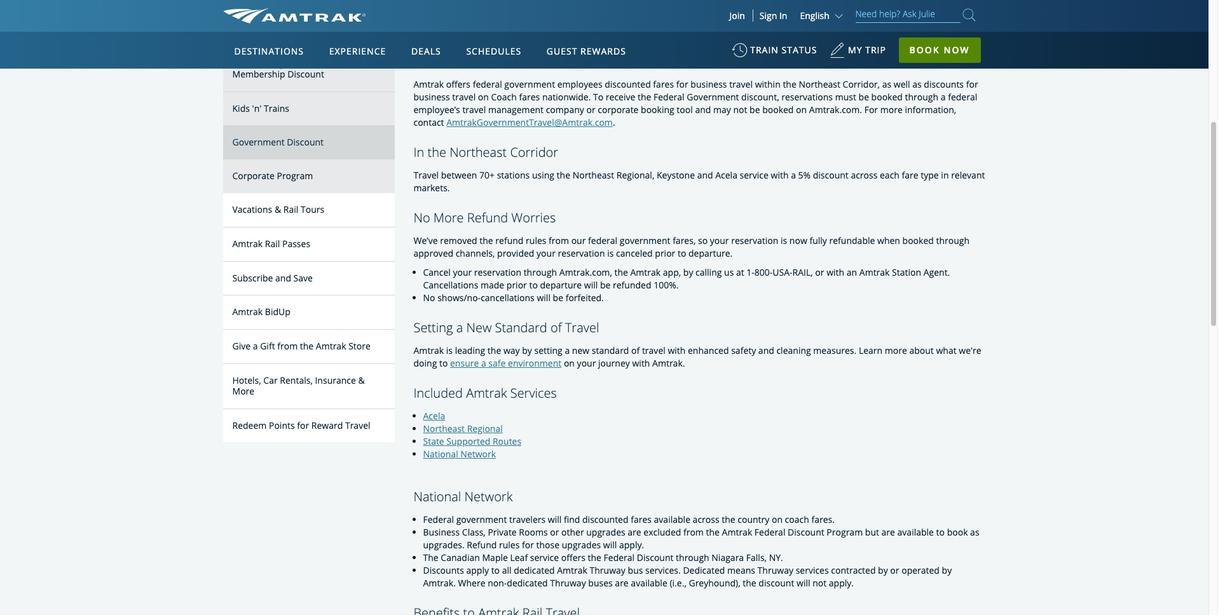 Task type: vqa. For each thing, say whether or not it's contained in the screenshot.
We've on the top left of page
yes



Task type: locate. For each thing, give the bounding box(es) containing it.
banner containing join
[[0, 0, 1209, 294]]

english button
[[800, 10, 846, 22]]

0 horizontal spatial thruway
[[550, 578, 586, 590]]

federal right our
[[588, 235, 618, 247]]

travel up new at the left bottom of the page
[[565, 319, 599, 337]]

a inside amtrak is leading the way by setting a new standard of travel with enhanced safety and cleaning measures. learn more about what we're doing to
[[565, 345, 570, 357]]

thruway left buses
[[550, 578, 586, 590]]

1 horizontal spatial from
[[549, 235, 569, 247]]

national down state
[[423, 449, 458, 461]]

with inside "cancel your reservation through amtrak.com, the amtrak app, by calling us at 1-800-usa-rail, or with an amtrak station agent. cancellations made prior to departure will be refunded 100%. no shows/no-cancellations will be forfeited."
[[827, 267, 845, 279]]

business up employee's
[[414, 91, 450, 103]]

0 vertical spatial service
[[740, 169, 769, 181]]

acela right 'keystone'
[[716, 169, 738, 181]]

a inside the amtrak offers federal government employees discounted fares for business travel within the northeast corridor, as well as discounts for business travel on coach fares nationwide. to receive the federal government discount, reservations must be booked through a federal employee's travel management company or corporate booking tool and may not be booked on amtrak.com. for more information, contact
[[941, 91, 946, 103]]

amtrakgovernmenttravel@amtrak.com .
[[447, 116, 615, 128]]

1 horizontal spatial &
[[358, 375, 365, 387]]

2 vertical spatial government
[[456, 514, 507, 526]]

through up departure
[[524, 267, 557, 279]]

northeast down acela "link"
[[423, 423, 465, 435]]

insurance
[[315, 375, 356, 387]]

fares inside federal government travelers will find discounted fares available across the country on coach fares. business class, private rooms or other upgrades are excluded from the amtrak federal discount program but are available to book as upgrades. refund rules for those upgrades will apply. the canadian maple leaf service offers the federal discount through niagara falls, ny. discounts apply to all dedicated amtrak thruway bus services. dedicated means thruway services contracted by or operated by amtrak. where non-dedicated thruway buses are available (i.e., greyhound), the discount will not apply.
[[631, 514, 652, 526]]

network down state supported routes link
[[461, 449, 496, 461]]

800-
[[755, 267, 773, 279]]

1 vertical spatial service
[[530, 552, 559, 564]]

1 vertical spatial travel
[[565, 319, 599, 337]]

your
[[710, 235, 729, 247], [537, 247, 556, 260], [453, 267, 472, 279], [577, 358, 596, 370]]

regions map image
[[270, 106, 576, 284]]

0 horizontal spatial across
[[693, 514, 720, 526]]

apply
[[467, 565, 489, 577]]

will left find
[[548, 514, 562, 526]]

and inside travel between 70+ stations using the northeast regional, keystone and acela service with a 5% discount across each fare type in relevant markets.
[[697, 169, 713, 181]]

network
[[461, 449, 496, 461], [465, 489, 513, 506]]

1 horizontal spatial fares
[[631, 514, 652, 526]]

1 horizontal spatial of
[[632, 345, 640, 357]]

is left canceled
[[608, 247, 614, 260]]

are right but in the bottom of the page
[[882, 527, 895, 539]]

across inside federal government travelers will find discounted fares available across the country on coach fares. business class, private rooms or other upgrades are excluded from the amtrak federal discount program but are available to book as upgrades. refund rules for those upgrades will apply. the canadian maple leaf service offers the federal discount through niagara falls, ny. discounts apply to all dedicated amtrak thruway bus services. dedicated means thruway services contracted by or operated by amtrak. where non-dedicated thruway buses are available (i.e., greyhound), the discount will not apply.
[[693, 514, 720, 526]]

1 horizontal spatial government
[[687, 91, 739, 103]]

1 vertical spatial booked
[[763, 104, 794, 116]]

rules down private
[[499, 540, 520, 552]]

business up may
[[691, 78, 727, 90]]

discount up kids 'n' trains link
[[288, 68, 324, 80]]

1 vertical spatial not
[[813, 578, 827, 590]]

is left the now
[[781, 235, 788, 247]]

amtrak. down discounts
[[423, 578, 456, 590]]

1 horizontal spatial discount
[[813, 169, 849, 181]]

2 vertical spatial booked
[[903, 235, 934, 247]]

with left the an
[[827, 267, 845, 279]]

rail passengers association membership discount
[[232, 57, 346, 80]]

for up tool
[[677, 78, 689, 90]]

rules inside federal government travelers will find discounted fares available across the country on coach fares. business class, private rooms or other upgrades are excluded from the amtrak federal discount program but are available to book as upgrades. refund rules for those upgrades will apply. the canadian maple leaf service offers the federal discount through niagara falls, ny. discounts apply to all dedicated amtrak thruway bus services. dedicated means thruway services contracted by or operated by amtrak. where non-dedicated thruway buses are available (i.e., greyhound), the discount will not apply.
[[499, 540, 520, 552]]

0 vertical spatial booked
[[872, 91, 903, 103]]

discount down ny.
[[759, 578, 795, 590]]

hotels,
[[232, 375, 261, 387]]

services.
[[646, 565, 681, 577]]

falls,
[[747, 552, 767, 564]]

environment
[[508, 358, 562, 370]]

non-
[[488, 578, 507, 590]]

the down amtrak bidup link
[[300, 340, 314, 352]]

the inside travel between 70+ stations using the northeast regional, keystone and acela service with a 5% discount across each fare type in relevant markets.
[[557, 169, 571, 181]]

be down the amtrak.com,
[[600, 279, 611, 291]]

2 vertical spatial federal
[[588, 235, 618, 247]]

fully
[[810, 235, 827, 247]]

discounted up "receive"
[[605, 78, 651, 90]]

ensure a safe environment on your journey with amtrak.
[[450, 358, 685, 370]]

1 vertical spatial rail
[[284, 203, 298, 216]]

& right vacations
[[275, 203, 281, 216]]

receive
[[606, 91, 636, 103]]

0 horizontal spatial apply.
[[619, 540, 644, 552]]

2 vertical spatial reservation
[[474, 267, 522, 279]]

& inside the hotels, car rentals, insurance & more
[[358, 375, 365, 387]]

0 vertical spatial government
[[505, 78, 555, 90]]

70+
[[480, 169, 495, 181]]

2 vertical spatial fares
[[631, 514, 652, 526]]

discounted inside the amtrak offers federal government employees discounted fares for business travel within the northeast corridor, as well as discounts for business travel on coach fares nationwide. to receive the federal government discount, reservations must be booked through a federal employee's travel management company or corporate booking tool and may not be booked on amtrak.com. for more information, contact
[[605, 78, 651, 90]]

will down the amtrak.com,
[[584, 279, 598, 291]]

0 horizontal spatial is
[[446, 345, 453, 357]]

government up the corporate
[[232, 136, 285, 148]]

booked
[[872, 91, 903, 103], [763, 104, 794, 116], [903, 235, 934, 247]]

refund
[[467, 209, 508, 226], [467, 540, 497, 552]]

1 horizontal spatial rules
[[526, 235, 547, 247]]

amtrak inside "link"
[[232, 238, 263, 250]]

discount inside rail passengers association membership discount
[[288, 68, 324, 80]]

or up those
[[550, 527, 559, 539]]

0 vertical spatial no
[[414, 209, 430, 226]]

dedicated down the leaf
[[514, 565, 555, 577]]

federal government travelers will find discounted fares available across the country on coach fares. business class, private rooms or other upgrades are excluded from the amtrak federal discount program but are available to book as upgrades. refund rules for those upgrades will apply. the canadian maple leaf service offers the federal discount through niagara falls, ny. discounts apply to all dedicated amtrak thruway bus services. dedicated means thruway services contracted by or operated by amtrak. where non-dedicated thruway buses are available (i.e., greyhound), the discount will not apply.
[[423, 514, 980, 590]]

network inside the acela northeast regional state supported routes national network
[[461, 449, 496, 461]]

the up refunded
[[615, 267, 628, 279]]

1 vertical spatial of
[[632, 345, 640, 357]]

amtrak image
[[223, 8, 366, 24]]

no
[[414, 209, 430, 226], [423, 292, 435, 304]]

0 vertical spatial &
[[275, 203, 281, 216]]

schedules
[[466, 45, 522, 57]]

niagara
[[712, 552, 744, 564]]

to right doing
[[439, 358, 448, 370]]

0 vertical spatial federal
[[473, 78, 502, 90]]

provided
[[497, 247, 535, 260]]

from inside federal government travelers will find discounted fares available across the country on coach fares. business class, private rooms or other upgrades are excluded from the amtrak federal discount program but are available to book as upgrades. refund rules for those upgrades will apply. the canadian maple leaf service offers the federal discount through niagara falls, ny. discounts apply to all dedicated amtrak thruway bus services. dedicated means thruway services contracted by or operated by amtrak. where non-dedicated thruway buses are available (i.e., greyhound), the discount will not apply.
[[684, 527, 704, 539]]

1 vertical spatial national
[[414, 489, 461, 506]]

to left all
[[491, 565, 500, 577]]

us
[[724, 267, 734, 279]]

thruway up buses
[[590, 565, 626, 577]]

with left enhanced
[[668, 345, 686, 357]]

kids 'n' trains link
[[223, 92, 395, 126]]

a up ensure a safe environment on your journey with amtrak.
[[565, 345, 570, 357]]

1 vertical spatial discount
[[759, 578, 795, 590]]

is up ensure
[[446, 345, 453, 357]]

1 horizontal spatial federal
[[588, 235, 618, 247]]

2 vertical spatial is
[[446, 345, 453, 357]]

northeast up 70+
[[450, 144, 507, 161]]

booked right when
[[903, 235, 934, 247]]

banner
[[0, 0, 1209, 294]]

1 horizontal spatial in
[[780, 10, 788, 22]]

services
[[796, 565, 829, 577]]

reservation down our
[[558, 247, 605, 260]]

bus
[[628, 565, 643, 577]]

2 horizontal spatial is
[[781, 235, 788, 247]]

federal down discounts
[[948, 91, 978, 103]]

northeast inside the acela northeast regional state supported routes national network
[[423, 423, 465, 435]]

0 horizontal spatial federal
[[473, 78, 502, 90]]

northeast left regional,
[[573, 169, 615, 181]]

by right contracted
[[878, 565, 888, 577]]

prior
[[655, 247, 676, 260], [507, 279, 527, 291]]

0 horizontal spatial from
[[277, 340, 298, 352]]

0 horizontal spatial acela
[[423, 410, 445, 422]]

fare
[[902, 169, 919, 181]]

a down discounts
[[941, 91, 946, 103]]

guest rewards button
[[542, 34, 631, 69]]

1 vertical spatial government
[[620, 235, 671, 247]]

discount
[[288, 68, 324, 80], [287, 136, 324, 148], [788, 527, 825, 539], [637, 552, 674, 564]]

approved
[[414, 247, 454, 260]]

discounts
[[924, 78, 964, 90]]

0 horizontal spatial business
[[414, 91, 450, 103]]

corporate program
[[232, 170, 313, 182]]

travel right standard
[[642, 345, 666, 357]]

1 vertical spatial offers
[[561, 552, 586, 564]]

new
[[467, 319, 492, 337]]

in
[[780, 10, 788, 22], [414, 144, 424, 161]]

1 vertical spatial more
[[232, 385, 255, 397]]

0 vertical spatial business
[[691, 78, 727, 90]]

1 horizontal spatial prior
[[655, 247, 676, 260]]

the inside "cancel your reservation through amtrak.com, the amtrak app, by calling us at 1-800-usa-rail, or with an amtrak station agent. cancellations made prior to departure will be refunded 100%. no shows/no-cancellations will be forfeited."
[[615, 267, 628, 279]]

by up environment
[[522, 345, 532, 357]]

1 vertical spatial in
[[414, 144, 424, 161]]

setting
[[414, 319, 453, 337]]

buses
[[589, 578, 613, 590]]

for down rooms
[[522, 540, 534, 552]]

across inside travel between 70+ stations using the northeast regional, keystone and acela service with a 5% discount across each fare type in relevant markets.
[[851, 169, 878, 181]]

0 horizontal spatial discount
[[759, 578, 795, 590]]

2 vertical spatial rail
[[265, 238, 280, 250]]

on
[[478, 91, 489, 103], [796, 104, 807, 116], [564, 358, 575, 370], [772, 514, 783, 526]]

to down fares,
[[678, 247, 686, 260]]

1 vertical spatial amtrak.
[[423, 578, 456, 590]]

from right excluded
[[684, 527, 704, 539]]

0 vertical spatial rail
[[232, 57, 247, 69]]

0 vertical spatial government
[[687, 91, 739, 103]]

service
[[740, 169, 769, 181], [530, 552, 559, 564]]

nationwide.
[[542, 91, 591, 103]]

0 vertical spatial more
[[881, 104, 903, 116]]

as right 'book' in the bottom of the page
[[971, 527, 980, 539]]

supported
[[447, 436, 491, 448]]

0 horizontal spatial of
[[551, 319, 562, 337]]

to inside "we've removed the refund rules from our federal government fares, so your reservation is now fully refundable when booked through approved channels, provided your reservation is canceled prior to departure."
[[678, 247, 686, 260]]

a left 5%
[[791, 169, 796, 181]]

or inside the amtrak offers federal government employees discounted fares for business travel within the northeast corridor, as well as discounts for business travel on coach fares nationwide. to receive the federal government discount, reservations must be booked through a federal employee's travel management company or corporate booking tool and may not be booked on amtrak.com. for more information, contact
[[587, 104, 596, 116]]

will
[[584, 279, 598, 291], [537, 292, 551, 304], [548, 514, 562, 526], [603, 540, 617, 552], [797, 578, 811, 590]]

0 vertical spatial fares
[[653, 78, 674, 90]]

company
[[546, 104, 584, 116]]

in the northeast corridor
[[414, 144, 558, 161]]

join
[[730, 10, 745, 22]]

1 horizontal spatial business
[[691, 78, 727, 90]]

the up safe
[[488, 345, 501, 357]]

the up "niagara"
[[706, 527, 720, 539]]

are down bus
[[615, 578, 629, 590]]

travel
[[414, 169, 439, 181], [565, 319, 599, 337], [345, 419, 371, 432]]

upgrades right other
[[587, 527, 626, 539]]

2 horizontal spatial federal
[[948, 91, 978, 103]]

travel right reward
[[345, 419, 371, 432]]

fares up management
[[519, 91, 540, 103]]

your right provided
[[537, 247, 556, 260]]

booked down well
[[872, 91, 903, 103]]

the inside amtrak is leading the way by setting a new standard of travel with enhanced safety and cleaning measures. learn more about what we're doing to
[[488, 345, 501, 357]]

0 horizontal spatial service
[[530, 552, 559, 564]]

rules
[[526, 235, 547, 247], [499, 540, 520, 552]]

1 vertical spatial federal
[[948, 91, 978, 103]]

will down departure
[[537, 292, 551, 304]]

departure
[[540, 279, 582, 291]]

bidup
[[265, 306, 291, 318]]

join button
[[722, 10, 754, 22]]

discounted right find
[[583, 514, 629, 526]]

sign in
[[760, 10, 788, 22]]

on down new at the left bottom of the page
[[564, 358, 575, 370]]

from right "gift"
[[277, 340, 298, 352]]

fares.
[[812, 514, 835, 526]]

amtrak up doing
[[414, 345, 444, 357]]

0 vertical spatial travel
[[414, 169, 439, 181]]

ny.
[[769, 552, 783, 564]]

country
[[738, 514, 770, 526]]

2 horizontal spatial reservation
[[732, 235, 779, 247]]

stations
[[497, 169, 530, 181]]

discount inside federal government travelers will find discounted fares available across the country on coach fares. business class, private rooms or other upgrades are excluded from the amtrak federal discount program but are available to book as upgrades. refund rules for those upgrades will apply. the canadian maple leaf service offers the federal discount through niagara falls, ny. discounts apply to all dedicated amtrak thruway bus services. dedicated means thruway services contracted by or operated by amtrak. where non-dedicated thruway buses are available (i.e., greyhound), the discount will not apply.
[[759, 578, 795, 590]]

federal
[[473, 78, 502, 90], [948, 91, 978, 103], [588, 235, 618, 247]]

now
[[944, 44, 970, 56]]

network up private
[[465, 489, 513, 506]]

on down reservations
[[796, 104, 807, 116]]

discount inside travel between 70+ stations using the northeast regional, keystone and acela service with a 5% discount across each fare type in relevant markets.
[[813, 169, 849, 181]]

coach
[[785, 514, 810, 526]]

in right the sign
[[780, 10, 788, 22]]

your up cancellations
[[453, 267, 472, 279]]

reservations
[[782, 91, 833, 103]]

through inside "cancel your reservation through amtrak.com, the amtrak app, by calling us at 1-800-usa-rail, or with an amtrak station agent. cancellations made prior to departure will be refunded 100%. no shows/no-cancellations will be forfeited."
[[524, 267, 557, 279]]

from
[[549, 235, 569, 247], [277, 340, 298, 352], [684, 527, 704, 539]]

0 vertical spatial available
[[654, 514, 691, 526]]

1 vertical spatial apply.
[[829, 578, 854, 590]]

fares,
[[673, 235, 696, 247]]

0 vertical spatial upgrades
[[587, 527, 626, 539]]

search icon image
[[963, 6, 976, 24]]

2 vertical spatial travel
[[345, 419, 371, 432]]

or right rail,
[[816, 267, 825, 279]]

trip
[[866, 44, 887, 56]]

with right journey
[[633, 358, 650, 370]]

by
[[684, 267, 694, 279], [522, 345, 532, 357], [878, 565, 888, 577], [942, 565, 952, 577]]

2 horizontal spatial from
[[684, 527, 704, 539]]

as
[[883, 78, 892, 90], [913, 78, 922, 90], [971, 527, 980, 539]]

or inside "cancel your reservation through amtrak.com, the amtrak app, by calling us at 1-800-usa-rail, or with an amtrak station agent. cancellations made prior to departure will be refunded 100%. no shows/no-cancellations will be forfeited."
[[816, 267, 825, 279]]

0 horizontal spatial &
[[275, 203, 281, 216]]

coach
[[491, 91, 517, 103]]

amtrak offers federal government employees discounted fares for business travel within the northeast corridor, as well as discounts for business travel on coach fares nationwide. to receive the federal government discount, reservations must be booked through a federal employee's travel management company or corporate booking tool and may not be booked on amtrak.com. for more information, contact
[[414, 78, 979, 128]]

1 vertical spatial acela
[[423, 410, 445, 422]]

reservation up made
[[474, 267, 522, 279]]

or left the operated
[[891, 565, 900, 577]]

greyhound),
[[689, 578, 741, 590]]

0 vertical spatial prior
[[655, 247, 676, 260]]

for right discounts
[[967, 78, 979, 90]]

0 vertical spatial acela
[[716, 169, 738, 181]]

journey
[[599, 358, 630, 370]]

0 vertical spatial offers
[[446, 78, 471, 90]]

0 horizontal spatial not
[[734, 104, 748, 116]]

program down fares.
[[827, 527, 863, 539]]

a inside travel between 70+ stations using the northeast regional, keystone and acela service with a 5% discount across each fare type in relevant markets.
[[791, 169, 796, 181]]

federal inside the amtrak offers federal government employees discounted fares for business travel within the northeast corridor, as well as discounts for business travel on coach fares nationwide. to receive the federal government discount, reservations must be booked through a federal employee's travel management company or corporate booking tool and may not be booked on amtrak.com. for more information, contact
[[654, 91, 685, 103]]

government up class, on the left bottom of the page
[[456, 514, 507, 526]]

1 horizontal spatial program
[[827, 527, 863, 539]]

from inside "we've removed the refund rules from our federal government fares, so your reservation is now fully refundable when booked through approved channels, provided your reservation is canceled prior to departure."
[[549, 235, 569, 247]]

0 vertical spatial not
[[734, 104, 748, 116]]

Please enter your search item search field
[[856, 6, 961, 23]]

government
[[687, 91, 739, 103], [232, 136, 285, 148]]

no up we've
[[414, 209, 430, 226]]

travel inside travel between 70+ stations using the northeast regional, keystone and acela service with a 5% discount across each fare type in relevant markets.
[[414, 169, 439, 181]]

1 vertical spatial rules
[[499, 540, 520, 552]]

and inside the amtrak offers federal government employees discounted fares for business travel within the northeast corridor, as well as discounts for business travel on coach fares nationwide. to receive the federal government discount, reservations must be booked through a federal employee's travel management company or corporate booking tool and may not be booked on amtrak.com. for more information, contact
[[695, 104, 711, 116]]

apply. up bus
[[619, 540, 644, 552]]

0 horizontal spatial travel
[[345, 419, 371, 432]]

made
[[481, 279, 504, 291]]

1 vertical spatial prior
[[507, 279, 527, 291]]

2 refund from the top
[[467, 540, 497, 552]]

to inside "cancel your reservation through amtrak.com, the amtrak app, by calling us at 1-800-usa-rail, or with an amtrak station agent. cancellations made prior to departure will be refunded 100%. no shows/no-cancellations will be forfeited."
[[529, 279, 538, 291]]

0 vertical spatial network
[[461, 449, 496, 461]]

0 horizontal spatial reservation
[[474, 267, 522, 279]]

national up "business"
[[414, 489, 461, 506]]

through
[[905, 91, 939, 103], [937, 235, 970, 247], [524, 267, 557, 279], [676, 552, 710, 564]]

travel inside amtrak is leading the way by setting a new standard of travel with enhanced safety and cleaning measures. learn more about what we're doing to
[[642, 345, 666, 357]]

0 vertical spatial dedicated
[[514, 565, 555, 577]]

0 vertical spatial in
[[780, 10, 788, 22]]

0 vertical spatial amtrak.
[[653, 358, 685, 370]]

northeast regional link
[[423, 423, 503, 435]]

rail left passes at the left of the page
[[265, 238, 280, 250]]

leaf
[[510, 552, 528, 564]]

on inside federal government travelers will find discounted fares available across the country on coach fares. business class, private rooms or other upgrades are excluded from the amtrak federal discount program but are available to book as upgrades. refund rules for those upgrades will apply. the canadian maple leaf service offers the federal discount through niagara falls, ny. discounts apply to all dedicated amtrak thruway bus services. dedicated means thruway services contracted by or operated by amtrak. where non-dedicated thruway buses are available (i.e., greyhound), the discount will not apply.
[[772, 514, 783, 526]]

discount down coach
[[788, 527, 825, 539]]

more inside the amtrak offers federal government employees discounted fares for business travel within the northeast corridor, as well as discounts for business travel on coach fares nationwide. to receive the federal government discount, reservations must be booked through a federal employee's travel management company or corporate booking tool and may not be booked on amtrak.com. for more information, contact
[[881, 104, 903, 116]]

booked down discount, on the top
[[763, 104, 794, 116]]

regional
[[467, 423, 503, 435]]

between
[[441, 169, 477, 181]]

amtrak left bidup
[[232, 306, 263, 318]]

2 vertical spatial from
[[684, 527, 704, 539]]

1 vertical spatial across
[[693, 514, 720, 526]]

1 horizontal spatial reservation
[[558, 247, 605, 260]]

as right well
[[913, 78, 922, 90]]

1 vertical spatial discounted
[[583, 514, 629, 526]]

amtrak down safe
[[466, 385, 507, 402]]

discounted for find
[[583, 514, 629, 526]]

amtrak down those
[[557, 565, 588, 577]]

0 vertical spatial reservation
[[732, 235, 779, 247]]

the
[[423, 552, 439, 564]]

discounted inside federal government travelers will find discounted fares available across the country on coach fares. business class, private rooms or other upgrades are excluded from the amtrak federal discount program but are available to book as upgrades. refund rules for those upgrades will apply. the canadian maple leaf service offers the federal discount through niagara falls, ny. discounts apply to all dedicated amtrak thruway bus services. dedicated means thruway services contracted by or operated by amtrak. where non-dedicated thruway buses are available (i.e., greyhound), the discount will not apply.
[[583, 514, 629, 526]]

application
[[270, 106, 576, 284]]

0 vertical spatial rules
[[526, 235, 547, 247]]

apply. down contracted
[[829, 578, 854, 590]]

1 horizontal spatial apply.
[[829, 578, 854, 590]]

more left about
[[885, 345, 907, 357]]

private
[[488, 527, 517, 539]]



Task type: describe. For each thing, give the bounding box(es) containing it.
program inside corporate program link
[[277, 170, 313, 182]]

redeem
[[232, 419, 267, 432]]

1 horizontal spatial is
[[608, 247, 614, 260]]

markets.
[[414, 182, 450, 194]]

amtrak left store
[[316, 340, 346, 352]]

at
[[736, 267, 745, 279]]

for right points
[[297, 419, 309, 432]]

car
[[264, 375, 278, 387]]

amtrak up refunded
[[631, 267, 661, 279]]

1 vertical spatial network
[[465, 489, 513, 506]]

a left "gift"
[[253, 340, 258, 352]]

for inside federal government travelers will find discounted fares available across the country on coach fares. business class, private rooms or other upgrades are excluded from the amtrak federal discount program but are available to book as upgrades. refund rules for those upgrades will apply. the canadian maple leaf service offers the federal discount through niagara falls, ny. discounts apply to all dedicated amtrak thruway bus services. dedicated means thruway services contracted by or operated by amtrak. where non-dedicated thruway buses are available (i.e., greyhound), the discount will not apply.
[[522, 540, 534, 552]]

type
[[921, 169, 939, 181]]

0 horizontal spatial in
[[414, 144, 424, 161]]

national inside the acela northeast regional state supported routes national network
[[423, 449, 458, 461]]

travelers
[[509, 514, 546, 526]]

more inside amtrak is leading the way by setting a new standard of travel with enhanced safety and cleaning measures. learn more about what we're doing to
[[885, 345, 907, 357]]

be down discount, on the top
[[750, 104, 760, 116]]

by inside "cancel your reservation through amtrak.com, the amtrak app, by calling us at 1-800-usa-rail, or with an amtrak station agent. cancellations made prior to departure will be refunded 100%. no shows/no-cancellations will be forfeited."
[[684, 267, 694, 279]]

as inside federal government travelers will find discounted fares available across the country on coach fares. business class, private rooms or other upgrades are excluded from the amtrak federal discount program but are available to book as upgrades. refund rules for those upgrades will apply. the canadian maple leaf service offers the federal discount through niagara falls, ny. discounts apply to all dedicated amtrak thruway bus services. dedicated means thruway services contracted by or operated by amtrak. where non-dedicated thruway buses are available (i.e., greyhound), the discount will not apply.
[[971, 527, 980, 539]]

safe
[[489, 358, 506, 370]]

amtrak bidup link
[[223, 296, 395, 330]]

employees
[[558, 78, 603, 90]]

0 vertical spatial apply.
[[619, 540, 644, 552]]

1 horizontal spatial amtrak.
[[653, 358, 685, 370]]

ensure a safe environment link
[[450, 358, 562, 370]]

discount up services.
[[637, 552, 674, 564]]

through inside the amtrak offers federal government employees discounted fares for business travel within the northeast corridor, as well as discounts for business travel on coach fares nationwide. to receive the federal government discount, reservations must be booked through a federal employee's travel management company or corporate booking tool and may not be booked on amtrak.com. for more information, contact
[[905, 91, 939, 103]]

destinations button
[[229, 34, 309, 69]]

subscribe and save link
[[223, 262, 395, 296]]

1 vertical spatial dedicated
[[507, 578, 548, 590]]

1 horizontal spatial as
[[913, 78, 922, 90]]

federal up bus
[[604, 552, 635, 564]]

gift
[[260, 340, 275, 352]]

fares for employees
[[653, 78, 674, 90]]

northeast inside travel between 70+ stations using the northeast regional, keystone and acela service with a 5% discount across each fare type in relevant markets.
[[573, 169, 615, 181]]

rail inside rail passengers association membership discount
[[232, 57, 247, 69]]

through inside federal government travelers will find discounted fares available across the country on coach fares. business class, private rooms or other upgrades are excluded from the amtrak federal discount program but are available to book as upgrades. refund rules for those upgrades will apply. the canadian maple leaf service offers the federal discount through niagara falls, ny. discounts apply to all dedicated amtrak thruway bus services. dedicated means thruway services contracted by or operated by amtrak. where non-dedicated thruway buses are available (i.e., greyhound), the discount will not apply.
[[676, 552, 710, 564]]

1 horizontal spatial more
[[434, 209, 464, 226]]

acela inside the acela northeast regional state supported routes national network
[[423, 410, 445, 422]]

tours
[[301, 203, 324, 216]]

government inside the amtrak offers federal government employees discounted fares for business travel within the northeast corridor, as well as discounts for business travel on coach fares nationwide. to receive the federal government discount, reservations must be booked through a federal employee's travel management company or corporate booking tool and may not be booked on amtrak.com. for more information, contact
[[505, 78, 555, 90]]

trains
[[264, 102, 289, 114]]

train status link
[[732, 38, 818, 69]]

to left 'book' in the bottom of the page
[[937, 527, 945, 539]]

the inside "we've removed the refund rules from our federal government fares, so your reservation is now fully refundable when booked through approved channels, provided your reservation is canceled prior to departure."
[[480, 235, 493, 247]]

1 vertical spatial available
[[898, 527, 934, 539]]

usa-
[[773, 267, 793, 279]]

1 vertical spatial fares
[[519, 91, 540, 103]]

within
[[755, 78, 781, 90]]

the up buses
[[588, 552, 602, 564]]

1 horizontal spatial thruway
[[590, 565, 626, 577]]

book now
[[910, 44, 970, 56]]

calling
[[696, 267, 722, 279]]

with inside travel between 70+ stations using the northeast regional, keystone and acela service with a 5% discount across each fare type in relevant markets.
[[771, 169, 789, 181]]

deals button
[[406, 34, 446, 69]]

standard
[[592, 345, 629, 357]]

is inside amtrak is leading the way by setting a new standard of travel with enhanced safety and cleaning measures. learn more about what we're doing to
[[446, 345, 453, 357]]

1 vertical spatial upgrades
[[562, 540, 601, 552]]

0 horizontal spatial government
[[232, 136, 285, 148]]

prior inside "we've removed the refund rules from our federal government fares, so your reservation is now fully refundable when booked through approved channels, provided your reservation is canceled prior to departure."
[[655, 247, 676, 260]]

other
[[562, 527, 584, 539]]

are left excluded
[[628, 527, 642, 539]]

cleaning
[[777, 345, 811, 357]]

will up buses
[[603, 540, 617, 552]]

2 horizontal spatial travel
[[565, 319, 599, 337]]

service inside federal government travelers will find discounted fares available across the country on coach fares. business class, private rooms or other upgrades are excluded from the amtrak federal discount program but are available to book as upgrades. refund rules for those upgrades will apply. the canadian maple leaf service offers the federal discount through niagara falls, ny. discounts apply to all dedicated amtrak thruway bus services. dedicated means thruway services contracted by or operated by amtrak. where non-dedicated thruway buses are available (i.e., greyhound), the discount will not apply.
[[530, 552, 559, 564]]

government discount
[[232, 136, 324, 148]]

a left new
[[456, 319, 463, 337]]

departure.
[[689, 247, 733, 260]]

by inside amtrak is leading the way by setting a new standard of travel with enhanced safety and cleaning measures. learn more about what we're doing to
[[522, 345, 532, 357]]

each
[[880, 169, 900, 181]]

rewards
[[581, 45, 626, 57]]

now
[[790, 235, 808, 247]]

by right the operated
[[942, 565, 952, 577]]

5%
[[799, 169, 811, 181]]

dedicated
[[683, 565, 725, 577]]

& inside vacations & rail tours link
[[275, 203, 281, 216]]

station
[[892, 267, 922, 279]]

way
[[504, 345, 520, 357]]

corridor,
[[843, 78, 880, 90]]

service inside travel between 70+ stations using the northeast regional, keystone and acela service with a 5% discount across each fare type in relevant markets.
[[740, 169, 769, 181]]

federal down country
[[755, 527, 786, 539]]

travel up discount, on the top
[[730, 78, 753, 90]]

amtrak rail passes link
[[223, 228, 395, 262]]

northeast inside the amtrak offers federal government employees discounted fares for business travel within the northeast corridor, as well as discounts for business travel on coach fares nationwide. to receive the federal government discount, reservations must be booked through a federal employee's travel management company or corporate booking tool and may not be booked on amtrak.com. for more information, contact
[[799, 78, 841, 90]]

amtrak. inside federal government travelers will find discounted fares available across the country on coach fares. business class, private rooms or other upgrades are excluded from the amtrak federal discount program but are available to book as upgrades. refund rules for those upgrades will apply. the canadian maple leaf service offers the federal discount through niagara falls, ny. discounts apply to all dedicated amtrak thruway bus services. dedicated means thruway services contracted by or operated by amtrak. where non-dedicated thruway buses are available (i.e., greyhound), the discount will not apply.
[[423, 578, 456, 590]]

all
[[502, 565, 512, 577]]

your down new at the left bottom of the page
[[577, 358, 596, 370]]

amtrak is leading the way by setting a new standard of travel with enhanced safety and cleaning measures. learn more about what we're doing to
[[414, 345, 982, 370]]

rooms
[[519, 527, 548, 539]]

of inside amtrak is leading the way by setting a new standard of travel with enhanced safety and cleaning measures. learn more about what we're doing to
[[632, 345, 640, 357]]

book
[[947, 527, 968, 539]]

on left the coach
[[478, 91, 489, 103]]

through inside "we've removed the refund rules from our federal government fares, so your reservation is now fully refundable when booked through approved channels, provided your reservation is canceled prior to departure."
[[937, 235, 970, 247]]

not inside the amtrak offers federal government employees discounted fares for business travel within the northeast corridor, as well as discounts for business travel on coach fares nationwide. to receive the federal government discount, reservations must be booked through a federal employee's travel management company or corporate booking tool and may not be booked on amtrak.com. for more information, contact
[[734, 104, 748, 116]]

means
[[728, 565, 756, 577]]

amtrak down country
[[722, 527, 753, 539]]

my
[[848, 44, 863, 56]]

amtrak inside amtrak is leading the way by setting a new standard of travel with enhanced safety and cleaning measures. learn more about what we're doing to
[[414, 345, 444, 357]]

0 vertical spatial of
[[551, 319, 562, 337]]

new
[[572, 345, 590, 357]]

worries
[[512, 209, 556, 226]]

rail inside "link"
[[265, 238, 280, 250]]

discounts
[[423, 565, 464, 577]]

a left safe
[[481, 358, 486, 370]]

train
[[751, 44, 779, 56]]

acela northeast regional state supported routes national network
[[423, 410, 522, 461]]

your inside "cancel your reservation through amtrak.com, the amtrak app, by calling us at 1-800-usa-rail, or with an amtrak station agent. cancellations made prior to departure will be refunded 100%. no shows/no-cancellations will be forfeited."
[[453, 267, 472, 279]]

state supported routes link
[[423, 436, 522, 448]]

the up reservations
[[783, 78, 797, 90]]

amtrak right the an
[[860, 267, 890, 279]]

may
[[714, 104, 731, 116]]

government inside "we've removed the refund rules from our federal government fares, so your reservation is now fully refundable when booked through approved channels, provided your reservation is canceled prior to departure."
[[620, 235, 671, 247]]

included amtrak services
[[414, 385, 557, 402]]

2 horizontal spatial rail
[[284, 203, 298, 216]]

acela inside travel between 70+ stations using the northeast regional, keystone and acela service with a 5% discount across each fare type in relevant markets.
[[716, 169, 738, 181]]

employee's
[[414, 104, 460, 116]]

the up booking
[[638, 91, 652, 103]]

government inside federal government travelers will find discounted fares available across the country on coach fares. business class, private rooms or other upgrades are excluded from the amtrak federal discount program but are available to book as upgrades. refund rules for those upgrades will apply. the canadian maple leaf service offers the federal discount through niagara falls, ny. discounts apply to all dedicated amtrak thruway bus services. dedicated means thruway services contracted by or operated by amtrak. where non-dedicated thruway buses are available (i.e., greyhound), the discount will not apply.
[[456, 514, 507, 526]]

refund inside federal government travelers will find discounted fares available across the country on coach fares. business class, private rooms or other upgrades are excluded from the amtrak federal discount program but are available to book as upgrades. refund rules for those upgrades will apply. the canadian maple leaf service offers the federal discount through niagara falls, ny. discounts apply to all dedicated amtrak thruway bus services. dedicated means thruway services contracted by or operated by amtrak. where non-dedicated thruway buses are available (i.e., greyhound), the discount will not apply.
[[467, 540, 497, 552]]

our
[[572, 235, 586, 247]]

with inside amtrak is leading the way by setting a new standard of travel with enhanced safety and cleaning measures. learn more about what we're doing to
[[668, 345, 686, 357]]

what
[[936, 345, 957, 357]]

and left "save"
[[275, 272, 291, 284]]

1 vertical spatial reservation
[[558, 247, 605, 260]]

travel right employee's
[[463, 104, 486, 116]]

be down corridor,
[[859, 91, 869, 103]]

offers inside the amtrak offers federal government employees discounted fares for business travel within the northeast corridor, as well as discounts for business travel on coach fares nationwide. to receive the federal government discount, reservations must be booked through a federal employee's travel management company or corporate booking tool and may not be booked on amtrak.com. for more information, contact
[[446, 78, 471, 90]]

more inside the hotels, car rentals, insurance & more
[[232, 385, 255, 397]]

shows/no-
[[438, 292, 481, 304]]

redeem points for reward travel
[[232, 419, 371, 432]]

reservation inside "cancel your reservation through amtrak.com, the amtrak app, by calling us at 1-800-usa-rail, or with an amtrak station agent. cancellations made prior to departure will be refunded 100%. no shows/no-cancellations will be forfeited."
[[474, 267, 522, 279]]

canceled
[[616, 247, 653, 260]]

included
[[414, 385, 463, 402]]

acela link
[[423, 410, 445, 422]]

the down contact
[[428, 144, 446, 161]]

leading
[[455, 345, 485, 357]]

will down services
[[797, 578, 811, 590]]

(i.e.,
[[670, 578, 687, 590]]

amtrak rail passes
[[232, 238, 310, 250]]

not inside federal government travelers will find discounted fares available across the country on coach fares. business class, private rooms or other upgrades are excluded from the amtrak federal discount program but are available to book as upgrades. refund rules for those upgrades will apply. the canadian maple leaf service offers the federal discount through niagara falls, ny. discounts apply to all dedicated amtrak thruway bus services. dedicated means thruway services contracted by or operated by amtrak. where non-dedicated thruway buses are available (i.e., greyhound), the discount will not apply.
[[813, 578, 827, 590]]

government discount link
[[223, 126, 395, 160]]

discount down kids 'n' trains link
[[287, 136, 324, 148]]

to inside amtrak is leading the way by setting a new standard of travel with enhanced safety and cleaning measures. learn more about what we're doing to
[[439, 358, 448, 370]]

federal inside "we've removed the refund rules from our federal government fares, so your reservation is now fully refundable when booked through approved channels, provided your reservation is canceled prior to departure."
[[588, 235, 618, 247]]

government inside the amtrak offers federal government employees discounted fares for business travel within the northeast corridor, as well as discounts for business travel on coach fares nationwide. to receive the federal government discount, reservations must be booked through a federal employee's travel management company or corporate booking tool and may not be booked on amtrak.com. for more information, contact
[[687, 91, 739, 103]]

booked inside "we've removed the refund rules from our federal government fares, so your reservation is now fully refundable when booked through approved channels, provided your reservation is canceled prior to departure."
[[903, 235, 934, 247]]

1 refund from the top
[[467, 209, 508, 226]]

fares for find
[[631, 514, 652, 526]]

national network
[[414, 489, 513, 506]]

offers inside federal government travelers will find discounted fares available across the country on coach fares. business class, private rooms or other upgrades are excluded from the amtrak federal discount program but are available to book as upgrades. refund rules for those upgrades will apply. the canadian maple leaf service offers the federal discount through niagara falls, ny. discounts apply to all dedicated amtrak thruway bus services. dedicated means thruway services contracted by or operated by amtrak. where non-dedicated thruway buses are available (i.e., greyhound), the discount will not apply.
[[561, 552, 586, 564]]

program inside federal government travelers will find discounted fares available across the country on coach fares. business class, private rooms or other upgrades are excluded from the amtrak federal discount program but are available to book as upgrades. refund rules for those upgrades will apply. the canadian maple leaf service offers the federal discount through niagara falls, ny. discounts apply to all dedicated amtrak thruway bus services. dedicated means thruway services contracted by or operated by amtrak. where non-dedicated thruway buses are available (i.e., greyhound), the discount will not apply.
[[827, 527, 863, 539]]

be down departure
[[553, 292, 564, 304]]

membership
[[232, 68, 285, 80]]

corridor
[[510, 144, 558, 161]]

vacations & rail tours
[[232, 203, 324, 216]]

rules inside "we've removed the refund rules from our federal government fares, so your reservation is now fully refundable when booked through approved channels, provided your reservation is canceled prior to departure."
[[526, 235, 547, 247]]

sign
[[760, 10, 777, 22]]

your up departure.
[[710, 235, 729, 247]]

and inside amtrak is leading the way by setting a new standard of travel with enhanced safety and cleaning measures. learn more about what we're doing to
[[759, 345, 775, 357]]

deals
[[411, 45, 441, 57]]

0 horizontal spatial as
[[883, 78, 892, 90]]

amtrak inside the amtrak offers federal government employees discounted fares for business travel within the northeast corridor, as well as discounts for business travel on coach fares nationwide. to receive the federal government discount, reservations must be booked through a federal employee's travel management company or corporate booking tool and may not be booked on amtrak.com. for more information, contact
[[414, 78, 444, 90]]

prior inside "cancel your reservation through amtrak.com, the amtrak app, by calling us at 1-800-usa-rail, or with an amtrak station agent. cancellations made prior to departure will be refunded 100%. no shows/no-cancellations will be forfeited."
[[507, 279, 527, 291]]

guest
[[547, 45, 578, 57]]

no inside "cancel your reservation through amtrak.com, the amtrak app, by calling us at 1-800-usa-rail, or with an amtrak station agent. cancellations made prior to departure will be refunded 100%. no shows/no-cancellations will be forfeited."
[[423, 292, 435, 304]]

my trip
[[848, 44, 887, 56]]

federal up "business"
[[423, 514, 454, 526]]

maple
[[482, 552, 508, 564]]

travel up employee's
[[452, 91, 476, 103]]

train status
[[751, 44, 818, 56]]

the left country
[[722, 514, 736, 526]]

corporate program link
[[223, 160, 395, 193]]

2 vertical spatial available
[[631, 578, 668, 590]]

refundable
[[830, 235, 875, 247]]

1 vertical spatial from
[[277, 340, 298, 352]]

cancel your reservation through amtrak.com, the amtrak app, by calling us at 1-800-usa-rail, or with an amtrak station agent. cancellations made prior to departure will be refunded 100%. no shows/no-cancellations will be forfeited.
[[423, 267, 950, 304]]

corporate
[[598, 104, 639, 116]]

the down means
[[743, 578, 757, 590]]

guest rewards
[[547, 45, 626, 57]]

2 horizontal spatial thruway
[[758, 565, 794, 577]]

safety
[[732, 345, 756, 357]]

canadian
[[441, 552, 480, 564]]

discounted for employees
[[605, 78, 651, 90]]

hotels, car rentals, insurance & more link
[[223, 364, 395, 409]]



